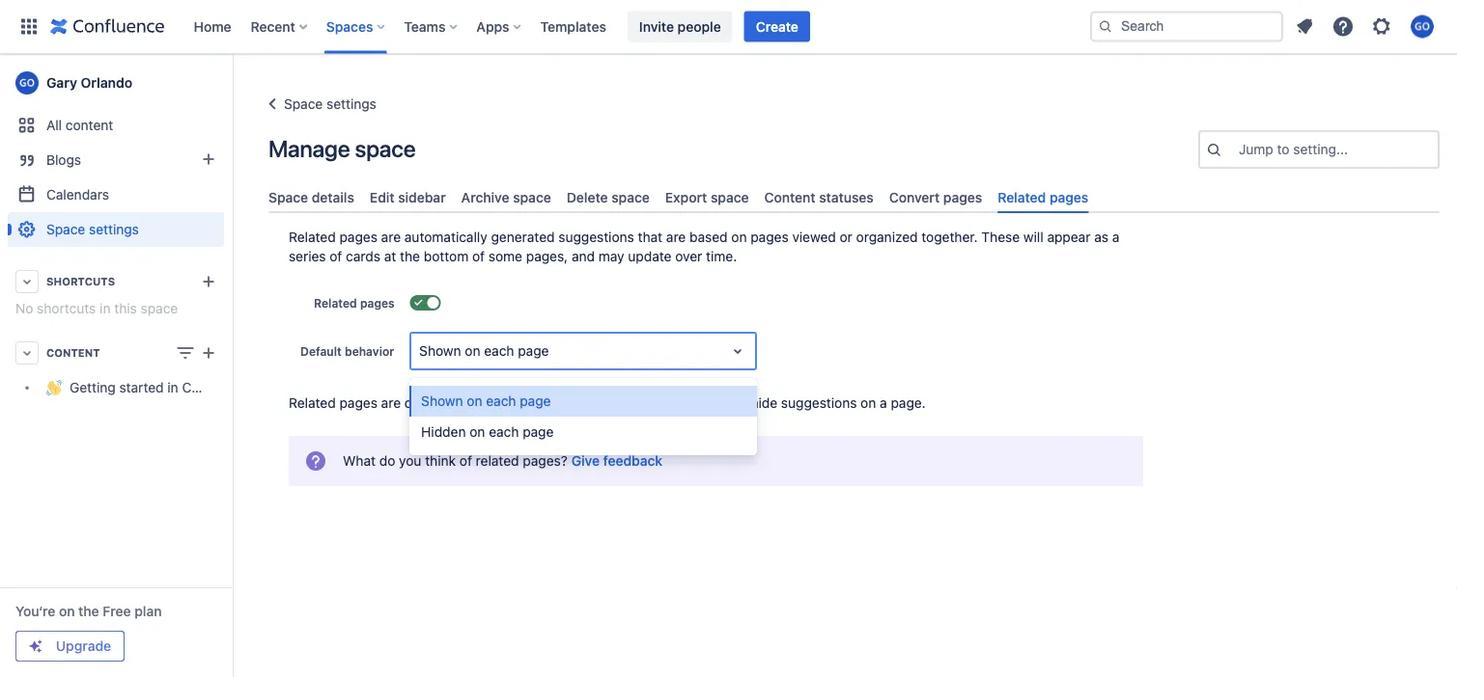 Task type: vqa. For each thing, say whether or not it's contained in the screenshot.
1st open icon
no



Task type: describe. For each thing, give the bounding box(es) containing it.
anyone
[[540, 396, 585, 412]]

0 vertical spatial shown
[[419, 343, 461, 359]]

suggestions inside related pages are automatically generated suggestions that are based on pages viewed or organized together. these will appear as a series of cards at the bottom of some pages, and may update over time.
[[558, 230, 634, 245]]

shortcuts button
[[8, 265, 224, 299]]

gary orlando link
[[8, 64, 224, 102]]

pages up the cards
[[339, 230, 377, 245]]

people
[[678, 18, 721, 34]]

upgrade
[[56, 639, 111, 655]]

appear
[[1047, 230, 1091, 245]]

invite
[[639, 18, 674, 34]]

related pages are on for this space, but anyone with edit permissions can hide suggestions on a page.
[[289, 396, 926, 412]]

generated
[[491, 230, 555, 245]]

1 vertical spatial page
[[520, 394, 551, 410]]

0 horizontal spatial related pages
[[314, 297, 395, 310]]

all
[[46, 117, 62, 133]]

create link
[[744, 11, 810, 42]]

over
[[675, 249, 702, 265]]

are for for
[[381, 396, 401, 412]]

on left for
[[404, 396, 420, 412]]

settings inside space element
[[89, 222, 139, 238]]

notification icon image
[[1293, 15, 1316, 38]]

recent button
[[245, 11, 315, 42]]

pages down at
[[360, 297, 395, 310]]

together.
[[921, 230, 978, 245]]

shortcuts
[[37, 301, 96, 317]]

that
[[638, 230, 663, 245]]

space settings link inside space element
[[8, 212, 224, 247]]

related inside related pages are automatically generated suggestions that are based on pages viewed or organized together. these will appear as a series of cards at the bottom of some pages, and may update over time.
[[289, 230, 336, 245]]

statuses
[[819, 189, 874, 205]]

archive space
[[461, 189, 551, 205]]

series
[[289, 249, 326, 265]]

0 horizontal spatial a
[[880, 396, 887, 412]]

invite people button
[[628, 11, 733, 42]]

open image
[[726, 340, 749, 363]]

getting started in confluence link
[[8, 371, 253, 406]]

cards
[[346, 249, 380, 265]]

hidden
[[421, 425, 466, 441]]

on inside related pages are automatically generated suggestions that are based on pages viewed or organized together. these will appear as a series of cards at the bottom of some pages, and may update over time.
[[731, 230, 747, 245]]

export space link
[[657, 182, 757, 214]]

pages,
[[526, 249, 568, 265]]

help icon image
[[1332, 15, 1355, 38]]

default
[[300, 345, 342, 358]]

on up the space,
[[465, 343, 480, 359]]

started
[[119, 380, 164, 396]]

create a page image
[[197, 342, 220, 365]]

what
[[343, 454, 376, 469]]

shortcuts
[[46, 276, 115, 288]]

to
[[1277, 141, 1290, 157]]

are for generated
[[381, 230, 401, 245]]

content for content
[[46, 347, 100, 360]]

in for started
[[167, 380, 178, 396]]

home link
[[188, 11, 237, 42]]

setting...
[[1293, 141, 1348, 157]]

plan
[[134, 604, 162, 620]]

space for archive space
[[513, 189, 551, 205]]

space down shortcuts dropdown button
[[141, 301, 178, 317]]

on inside space element
[[59, 604, 75, 620]]

home
[[194, 18, 231, 34]]

settings icon image
[[1370, 15, 1393, 38]]

content statuses
[[764, 189, 874, 205]]

no shortcuts in this space
[[15, 301, 178, 317]]

as
[[1094, 230, 1108, 245]]

behavior
[[345, 345, 394, 358]]

with
[[589, 396, 615, 412]]

apps
[[476, 18, 509, 34]]

manage space
[[268, 135, 416, 162]]

tab list containing space details
[[261, 182, 1447, 214]]

edit sidebar link
[[362, 182, 454, 214]]

jump
[[1239, 141, 1273, 157]]

2 vertical spatial each
[[489, 425, 519, 441]]

some
[[488, 249, 522, 265]]

bottom
[[424, 249, 469, 265]]

edit
[[618, 396, 642, 412]]

delete space link
[[559, 182, 657, 214]]

blogs
[[46, 152, 81, 168]]

1 horizontal spatial space settings link
[[261, 93, 376, 116]]

0 vertical spatial shown on each page
[[419, 343, 549, 359]]

spaces
[[326, 18, 373, 34]]

edit
[[370, 189, 395, 205]]

content for content statuses
[[764, 189, 816, 205]]

delete
[[567, 189, 608, 205]]

hidden on each page
[[421, 425, 554, 441]]

in for shortcuts
[[100, 301, 111, 317]]

content
[[66, 117, 113, 133]]

banner containing home
[[0, 0, 1457, 54]]

your profile and preferences image
[[1411, 15, 1434, 38]]

convert pages link
[[881, 182, 990, 214]]

pages left viewed
[[751, 230, 789, 245]]

related up default behavior
[[314, 297, 357, 310]]

you
[[399, 454, 421, 469]]

or
[[840, 230, 852, 245]]

but
[[516, 396, 537, 412]]

do
[[379, 454, 395, 469]]

space settings inside space element
[[46, 222, 139, 238]]

create
[[756, 18, 798, 34]]

delete space
[[567, 189, 650, 205]]

add shortcut image
[[197, 270, 220, 294]]

update
[[628, 249, 672, 265]]

appswitcher icon image
[[17, 15, 41, 38]]

are up over
[[666, 230, 686, 245]]

confluence
[[182, 380, 253, 396]]

0 vertical spatial each
[[484, 343, 514, 359]]

premium image
[[28, 639, 43, 655]]

Search field
[[1090, 11, 1283, 42]]

templates
[[540, 18, 606, 34]]



Task type: locate. For each thing, give the bounding box(es) containing it.
1 vertical spatial suggestions
[[781, 396, 857, 412]]

1 vertical spatial in
[[167, 380, 178, 396]]

related pages up will
[[998, 189, 1089, 205]]

all content
[[46, 117, 113, 133]]

space inside tab list
[[268, 189, 308, 205]]

automatically
[[404, 230, 487, 245]]

0 horizontal spatial settings
[[89, 222, 139, 238]]

space settings down calendars on the left top of the page
[[46, 222, 139, 238]]

are up at
[[381, 230, 401, 245]]

calendars
[[46, 187, 109, 203]]

global element
[[12, 0, 1086, 54]]

1 horizontal spatial in
[[167, 380, 178, 396]]

each up 'what do you think of related pages? give feedback'
[[489, 425, 519, 441]]

content inside "dropdown button"
[[46, 347, 100, 360]]

1 horizontal spatial suggestions
[[781, 396, 857, 412]]

2 vertical spatial space
[[46, 222, 85, 238]]

a
[[1112, 230, 1119, 245], [880, 396, 887, 412]]

page right the space,
[[520, 394, 551, 410]]

related
[[998, 189, 1046, 205], [289, 230, 336, 245], [314, 297, 357, 310], [289, 396, 336, 412]]

pages up appear
[[1050, 189, 1089, 205]]

this inside space element
[[114, 301, 137, 317]]

related up series
[[289, 230, 336, 245]]

space settings link down calendars on the left top of the page
[[8, 212, 224, 247]]

page
[[518, 343, 549, 359], [520, 394, 551, 410], [523, 425, 554, 441]]

settings down calendars link
[[89, 222, 139, 238]]

suggestions up 'and'
[[558, 230, 634, 245]]

this right for
[[445, 396, 467, 412]]

0 vertical spatial this
[[114, 301, 137, 317]]

and
[[572, 249, 595, 265]]

page.
[[891, 396, 926, 412]]

space down calendars on the left top of the page
[[46, 222, 85, 238]]

teams button
[[398, 11, 465, 42]]

the left free
[[78, 604, 99, 620]]

archive space link
[[454, 182, 559, 214]]

0 vertical spatial content
[[764, 189, 816, 205]]

1 vertical spatial each
[[486, 394, 516, 410]]

space settings link up manage
[[261, 93, 376, 116]]

jump to setting...
[[1239, 141, 1348, 157]]

0 vertical spatial a
[[1112, 230, 1119, 245]]

1 vertical spatial space settings
[[46, 222, 139, 238]]

on left page.
[[861, 396, 876, 412]]

0 vertical spatial related pages
[[998, 189, 1089, 205]]

1 horizontal spatial content
[[764, 189, 816, 205]]

you're on the free plan
[[15, 604, 162, 620]]

think
[[425, 454, 456, 469]]

1 horizontal spatial space settings
[[284, 96, 376, 112]]

shown up for
[[419, 343, 461, 359]]

0 vertical spatial space settings
[[284, 96, 376, 112]]

search image
[[1098, 19, 1113, 34]]

space
[[284, 96, 323, 112], [268, 189, 308, 205], [46, 222, 85, 238]]

this down shortcuts dropdown button
[[114, 301, 137, 317]]

0 vertical spatial suggestions
[[558, 230, 634, 245]]

1 horizontal spatial of
[[459, 454, 472, 469]]

orlando
[[81, 75, 133, 91]]

sidebar
[[398, 189, 446, 205]]

shown on each page up "hidden on each page"
[[421, 394, 551, 410]]

what do you think of related pages? give feedback
[[343, 454, 663, 469]]

of left some
[[472, 249, 485, 265]]

calendars link
[[8, 178, 224, 212]]

shown on each page up the space,
[[419, 343, 549, 359]]

pages up together.
[[943, 189, 982, 205]]

create a blog image
[[197, 148, 220, 171]]

organized
[[856, 230, 918, 245]]

0 horizontal spatial of
[[330, 249, 342, 265]]

related up will
[[998, 189, 1046, 205]]

pages
[[943, 189, 982, 205], [1050, 189, 1089, 205], [339, 230, 377, 245], [751, 230, 789, 245], [360, 297, 395, 310], [339, 396, 377, 412]]

are left for
[[381, 396, 401, 412]]

space up manage
[[284, 96, 323, 112]]

default behavior
[[300, 345, 394, 358]]

content inside tab list
[[764, 189, 816, 205]]

recent
[[251, 18, 295, 34]]

gary
[[46, 75, 77, 91]]

1 horizontal spatial this
[[445, 396, 467, 412]]

pages?
[[523, 454, 568, 469]]

Search settings text field
[[1239, 140, 1243, 159]]

related pages
[[998, 189, 1089, 205], [314, 297, 395, 310]]

1 vertical spatial content
[[46, 347, 100, 360]]

permissions
[[646, 396, 721, 412]]

templates link
[[535, 11, 612, 42]]

getting
[[70, 380, 116, 396]]

suggestions
[[558, 230, 634, 245], [781, 396, 857, 412]]

apps button
[[471, 11, 529, 42]]

manage
[[268, 135, 350, 162]]

a inside related pages are automatically generated suggestions that are based on pages viewed or organized together. these will appear as a series of cards at the bottom of some pages, and may update over time.
[[1112, 230, 1119, 245]]

feedback
[[603, 454, 663, 469]]

content up getting
[[46, 347, 100, 360]]

space element
[[0, 54, 253, 678]]

the inside related pages are automatically generated suggestions that are based on pages viewed or organized together. these will appear as a series of cards at the bottom of some pages, and may update over time.
[[400, 249, 420, 265]]

0 vertical spatial space
[[284, 96, 323, 112]]

0 horizontal spatial suggestions
[[558, 230, 634, 245]]

0 horizontal spatial this
[[114, 301, 137, 317]]

blogs link
[[8, 143, 224, 178]]

content up viewed
[[764, 189, 816, 205]]

free
[[103, 604, 131, 620]]

1 vertical spatial space
[[268, 189, 308, 205]]

related down default
[[289, 396, 336, 412]]

0 vertical spatial page
[[518, 343, 549, 359]]

in right started on the left bottom
[[167, 380, 178, 396]]

at
[[384, 249, 396, 265]]

1 vertical spatial settings
[[89, 222, 139, 238]]

1 vertical spatial this
[[445, 396, 467, 412]]

1 vertical spatial shown on each page
[[421, 394, 551, 410]]

content
[[764, 189, 816, 205], [46, 347, 100, 360]]

export space
[[665, 189, 749, 205]]

of right think
[[459, 454, 472, 469]]

related
[[476, 454, 519, 469]]

collapse sidebar image
[[211, 64, 253, 102]]

0 vertical spatial the
[[400, 249, 420, 265]]

the inside space element
[[78, 604, 99, 620]]

space details link
[[261, 182, 362, 214]]

related pages link
[[990, 182, 1096, 214]]

upgrade button
[[16, 632, 124, 661]]

content button
[[8, 336, 224, 371]]

viewed
[[792, 230, 836, 245]]

export
[[665, 189, 707, 205]]

of left the cards
[[330, 249, 342, 265]]

1 horizontal spatial the
[[400, 249, 420, 265]]

invite people
[[639, 18, 721, 34]]

in down shortcuts dropdown button
[[100, 301, 111, 317]]

no
[[15, 301, 33, 317]]

on up "hidden on each page"
[[467, 394, 482, 410]]

tab list
[[261, 182, 1447, 214]]

each up "hidden on each page"
[[486, 394, 516, 410]]

2 horizontal spatial of
[[472, 249, 485, 265]]

2 vertical spatial page
[[523, 425, 554, 441]]

0 horizontal spatial in
[[100, 301, 111, 317]]

archive
[[461, 189, 509, 205]]

1 horizontal spatial settings
[[326, 96, 376, 112]]

suggestions right hide
[[781, 396, 857, 412]]

this
[[114, 301, 137, 317], [445, 396, 467, 412]]

each up the space,
[[484, 343, 514, 359]]

convert pages
[[889, 189, 982, 205]]

0 vertical spatial space settings link
[[261, 93, 376, 116]]

space for export space
[[711, 189, 749, 205]]

getting started in confluence
[[70, 380, 253, 396]]

page up 'pages?'
[[523, 425, 554, 441]]

related pages down the cards
[[314, 297, 395, 310]]

0 horizontal spatial space settings
[[46, 222, 139, 238]]

all content link
[[8, 108, 224, 143]]

related pages are automatically generated suggestions that are based on pages viewed or organized together. these will appear as a series of cards at the bottom of some pages, and may update over time.
[[289, 230, 1119, 265]]

you're
[[15, 604, 55, 620]]

may
[[598, 249, 624, 265]]

0 vertical spatial in
[[100, 301, 111, 317]]

can
[[725, 396, 747, 412]]

0 horizontal spatial content
[[46, 347, 100, 360]]

space right export
[[711, 189, 749, 205]]

teams
[[404, 18, 446, 34]]

on right you're
[[59, 604, 75, 620]]

1 vertical spatial related pages
[[314, 297, 395, 310]]

settings up manage space
[[326, 96, 376, 112]]

space right "delete"
[[611, 189, 650, 205]]

confluence image
[[50, 15, 165, 38], [50, 15, 165, 38]]

space settings up manage space
[[284, 96, 376, 112]]

details
[[312, 189, 354, 205]]

1 vertical spatial the
[[78, 604, 99, 620]]

a left page.
[[880, 396, 887, 412]]

space for delete space
[[611, 189, 650, 205]]

space left details
[[268, 189, 308, 205]]

a right as
[[1112, 230, 1119, 245]]

shown
[[419, 343, 461, 359], [421, 394, 463, 410]]

hide
[[751, 396, 777, 412]]

0 vertical spatial settings
[[326, 96, 376, 112]]

pages down the behavior
[[339, 396, 377, 412]]

page up but
[[518, 343, 549, 359]]

convert
[[889, 189, 940, 205]]

1 horizontal spatial related pages
[[998, 189, 1089, 205]]

settings
[[326, 96, 376, 112], [89, 222, 139, 238]]

0 horizontal spatial space settings link
[[8, 212, 224, 247]]

space for manage space
[[355, 135, 416, 162]]

shown on each page
[[419, 343, 549, 359], [421, 394, 551, 410]]

for
[[424, 396, 441, 412]]

1 vertical spatial a
[[880, 396, 887, 412]]

edit sidebar
[[370, 189, 446, 205]]

shown up hidden
[[421, 394, 463, 410]]

1 vertical spatial space settings link
[[8, 212, 224, 247]]

space up edit
[[355, 135, 416, 162]]

on down the space,
[[470, 425, 485, 441]]

each
[[484, 343, 514, 359], [486, 394, 516, 410], [489, 425, 519, 441]]

banner
[[0, 0, 1457, 54]]

space up the generated
[[513, 189, 551, 205]]

change view image
[[174, 342, 197, 365]]

will
[[1023, 230, 1044, 245]]

on up time.
[[731, 230, 747, 245]]

space
[[355, 135, 416, 162], [513, 189, 551, 205], [611, 189, 650, 205], [711, 189, 749, 205], [141, 301, 178, 317]]

space details
[[268, 189, 354, 205]]

time.
[[706, 249, 737, 265]]

1 vertical spatial shown
[[421, 394, 463, 410]]

0 horizontal spatial the
[[78, 604, 99, 620]]

give
[[571, 454, 600, 469]]

1 horizontal spatial a
[[1112, 230, 1119, 245]]

based
[[690, 230, 728, 245]]

the right at
[[400, 249, 420, 265]]

give feedback button
[[571, 452, 663, 471]]



